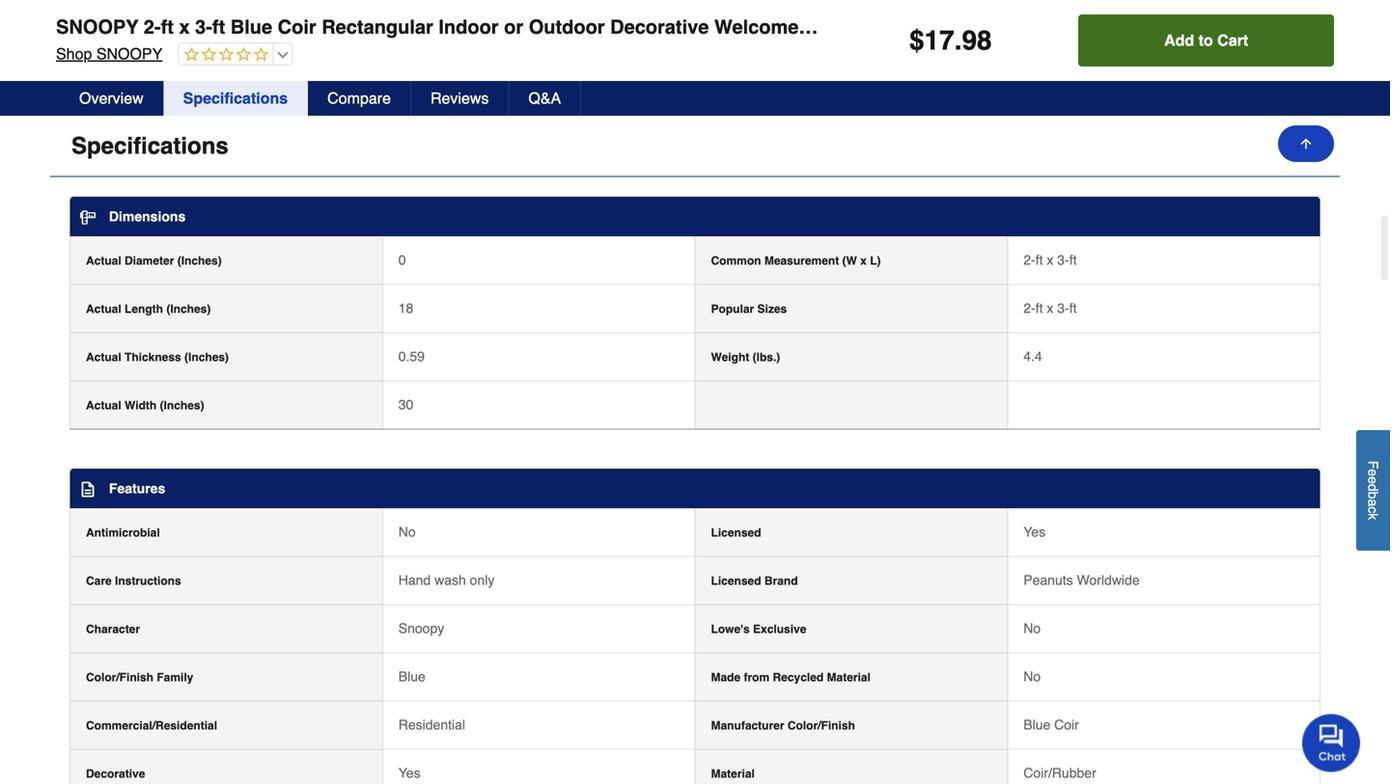 Task type: vqa. For each thing, say whether or not it's contained in the screenshot.
1st in from left
no



Task type: describe. For each thing, give the bounding box(es) containing it.
mat
[[497, 64, 520, 79]]

(inches) for 0
[[177, 254, 222, 268]]

q&a
[[529, 89, 561, 107]]

actual diameter (inches)
[[86, 254, 222, 268]]

(inches) for 0.59
[[184, 351, 229, 364]]

b
[[1366, 492, 1381, 499]]

0 horizontal spatial material
[[711, 768, 755, 781]]

mat
[[855, 16, 888, 38]]

dimensions
[[109, 209, 186, 224]]

k
[[1366, 514, 1381, 520]]

indoor
[[439, 16, 499, 38]]

care instructions
[[86, 575, 181, 588]]

add to cart button
[[1079, 14, 1334, 67]]

3- for 18
[[1057, 301, 1069, 316]]

hand
[[398, 573, 431, 588]]

vibrant
[[87, 26, 129, 42]]

coir/rubber
[[1024, 766, 1097, 781]]

or
[[504, 16, 523, 38]]

welcome
[[440, 64, 493, 79]]

from
[[744, 671, 770, 685]]

licensed for licensed brand
[[711, 575, 761, 588]]

add to cart
[[1164, 31, 1248, 49]]

peanuts
[[1024, 573, 1073, 588]]

snoopy
[[398, 621, 444, 637]]

d
[[1366, 484, 1381, 492]]

fun
[[87, 7, 110, 23]]

a inside fun iconic characters vibrant colors non skid outdoor use for a limited time with limited quantities available, get your welcome mat while supplies last.
[[111, 64, 118, 79]]

common
[[711, 254, 761, 268]]

diameter
[[125, 254, 174, 268]]

0 horizontal spatial yes
[[398, 766, 421, 781]]

popular sizes
[[711, 303, 787, 316]]

1 vertical spatial snoopy
[[96, 45, 162, 63]]

residential
[[398, 718, 465, 733]]

0 vertical spatial 3-
[[195, 16, 212, 38]]

(w
[[842, 254, 857, 268]]

q&a button
[[509, 81, 581, 116]]

sizes
[[757, 303, 787, 316]]

measurement
[[764, 254, 839, 268]]

quantities
[[265, 64, 323, 79]]

colors
[[133, 26, 172, 42]]

17
[[924, 25, 955, 56]]

only
[[470, 573, 495, 588]]

1 limited from the left
[[122, 64, 161, 79]]

skid
[[115, 45, 142, 61]]

common measurement (w x l)
[[711, 254, 881, 268]]

1 e from the top
[[1366, 469, 1381, 477]]

30
[[398, 397, 414, 413]]

blue for blue coir
[[1024, 718, 1051, 733]]

family
[[157, 671, 193, 685]]

3- for 0
[[1057, 252, 1069, 268]]

last.
[[611, 64, 636, 79]]

antimicrobial
[[86, 527, 160, 540]]

outdoor inside fun iconic characters vibrant colors non skid outdoor use for a limited time with limited quantities available, get your welcome mat while supplies last.
[[145, 45, 194, 61]]

0 horizontal spatial blue
[[231, 16, 272, 38]]

lowe's
[[711, 623, 750, 637]]

(lbs.)
[[753, 351, 780, 364]]

18
[[398, 301, 414, 316]]

0
[[398, 252, 406, 268]]

0 vertical spatial material
[[827, 671, 871, 685]]

actual for 0.59
[[86, 351, 121, 364]]

popular
[[711, 303, 754, 316]]

c
[[1366, 507, 1381, 514]]

length
[[125, 303, 163, 316]]

a inside button
[[1366, 499, 1381, 507]]

f e e d b a c k
[[1366, 461, 1381, 520]]

0 vertical spatial no
[[398, 525, 416, 540]]

get
[[387, 64, 406, 79]]

with
[[194, 64, 218, 79]]

0 vertical spatial coir
[[278, 16, 316, 38]]

iconic
[[114, 7, 149, 23]]

care
[[86, 575, 112, 588]]

dimensions image
[[80, 210, 96, 226]]

actual length (inches)
[[86, 303, 211, 316]]

no for blue
[[1024, 669, 1041, 685]]

for
[[87, 64, 107, 79]]

$
[[909, 25, 924, 56]]

actual for 30
[[86, 399, 121, 413]]

overview
[[79, 89, 144, 107]]

weight (lbs.)
[[711, 351, 780, 364]]

welcome
[[714, 16, 799, 38]]

made
[[711, 671, 741, 685]]

snoopy 2-ft x 3-ft blue coir rectangular indoor or outdoor decorative welcome door mat
[[56, 16, 888, 38]]

0 horizontal spatial color/finish
[[86, 671, 154, 685]]

color/finish family
[[86, 671, 193, 685]]



Task type: locate. For each thing, give the bounding box(es) containing it.
weight
[[711, 351, 749, 364]]

f e e d b a c k button
[[1356, 430, 1390, 551]]

shop snoopy
[[56, 45, 162, 63]]

2-ft x 3-ft
[[1024, 252, 1077, 268], [1024, 301, 1077, 316]]

1 horizontal spatial blue
[[398, 669, 426, 685]]

compare button
[[308, 81, 411, 116]]

specifications down overview button
[[71, 133, 229, 159]]

(inches) for 18
[[166, 303, 211, 316]]

material right recycled
[[827, 671, 871, 685]]

blue coir
[[1024, 718, 1079, 733]]

blue up coir/rubber
[[1024, 718, 1051, 733]]

supplies
[[558, 64, 608, 79]]

worldwide
[[1077, 573, 1140, 588]]

licensed left brand
[[711, 575, 761, 588]]

no down peanuts
[[1024, 621, 1041, 637]]

manufacturer
[[711, 720, 784, 733]]

wash
[[435, 573, 466, 588]]

decorative up last. on the top left of page
[[610, 16, 709, 38]]

outdoor up supplies
[[529, 16, 605, 38]]

notes image
[[80, 482, 96, 498]]

e up b
[[1366, 477, 1381, 484]]

reviews
[[431, 89, 489, 107]]

while
[[523, 64, 554, 79]]

e up d
[[1366, 469, 1381, 477]]

chevron up image
[[1300, 136, 1319, 156]]

(inches) right width
[[160, 399, 204, 413]]

lowe's exclusive
[[711, 623, 807, 637]]

commercial/residential
[[86, 720, 217, 733]]

2- for 0
[[1024, 252, 1036, 268]]

made from recycled material
[[711, 671, 871, 685]]

compare
[[327, 89, 391, 107]]

outdoor
[[529, 16, 605, 38], [145, 45, 194, 61]]

1 vertical spatial 2-
[[1024, 252, 1036, 268]]

actual thickness (inches)
[[86, 351, 229, 364]]

2-ft x 3-ft for 0
[[1024, 252, 1077, 268]]

1 horizontal spatial yes
[[1024, 525, 1046, 540]]

1 actual from the top
[[86, 254, 121, 268]]

1 licensed from the top
[[711, 527, 761, 540]]

$ 17 . 98
[[909, 25, 992, 56]]

0 vertical spatial blue
[[231, 16, 272, 38]]

2 limited from the left
[[222, 64, 261, 79]]

licensed
[[711, 527, 761, 540], [711, 575, 761, 588]]

0 horizontal spatial outdoor
[[145, 45, 194, 61]]

.
[[955, 25, 962, 56]]

(inches) for 30
[[160, 399, 204, 413]]

actual for 18
[[86, 303, 121, 316]]

blue
[[231, 16, 272, 38], [398, 669, 426, 685], [1024, 718, 1051, 733]]

1 vertical spatial yes
[[398, 766, 421, 781]]

1 vertical spatial 2-ft x 3-ft
[[1024, 301, 1077, 316]]

1 2-ft x 3-ft from the top
[[1024, 252, 1077, 268]]

color/finish down recycled
[[788, 720, 855, 733]]

3-
[[195, 16, 212, 38], [1057, 252, 1069, 268], [1057, 301, 1069, 316]]

1 horizontal spatial a
[[1366, 499, 1381, 507]]

coir up quantities
[[278, 16, 316, 38]]

0 horizontal spatial decorative
[[86, 768, 145, 781]]

a right for
[[111, 64, 118, 79]]

3 actual from the top
[[86, 351, 121, 364]]

color/finish down character
[[86, 671, 154, 685]]

4.4
[[1024, 349, 1042, 364]]

non
[[87, 45, 112, 61]]

0 vertical spatial specifications
[[183, 89, 288, 107]]

overview button
[[60, 81, 164, 116]]

1 vertical spatial material
[[711, 768, 755, 781]]

0 vertical spatial outdoor
[[529, 16, 605, 38]]

character
[[86, 623, 140, 637]]

blue down snoopy
[[398, 669, 426, 685]]

1 vertical spatial coir
[[1054, 718, 1079, 733]]

1 vertical spatial specifications
[[71, 133, 229, 159]]

actual left thickness
[[86, 351, 121, 364]]

instructions
[[115, 575, 181, 588]]

coir up coir/rubber
[[1054, 718, 1079, 733]]

hand wash only
[[398, 573, 495, 588]]

(inches) right thickness
[[184, 351, 229, 364]]

1 vertical spatial decorative
[[86, 768, 145, 781]]

arrow up image
[[1299, 136, 1314, 152]]

reviews button
[[411, 81, 509, 116]]

to
[[1199, 31, 1213, 49]]

1 vertical spatial 3-
[[1057, 252, 1069, 268]]

2- for 18
[[1024, 301, 1036, 316]]

0 vertical spatial 2-
[[144, 16, 161, 38]]

coir
[[278, 16, 316, 38], [1054, 718, 1079, 733]]

0 horizontal spatial coir
[[278, 16, 316, 38]]

2-
[[144, 16, 161, 38], [1024, 252, 1036, 268], [1024, 301, 1036, 316]]

no up hand
[[398, 525, 416, 540]]

yes down residential
[[398, 766, 421, 781]]

snoopy
[[56, 16, 138, 38], [96, 45, 162, 63]]

snoopy down vibrant
[[96, 45, 162, 63]]

2 vertical spatial 3-
[[1057, 301, 1069, 316]]

1 vertical spatial a
[[1366, 499, 1381, 507]]

(inches)
[[177, 254, 222, 268], [166, 303, 211, 316], [184, 351, 229, 364], [160, 399, 204, 413]]

yes
[[1024, 525, 1046, 540], [398, 766, 421, 781]]

time
[[165, 64, 191, 79]]

outdoor up time
[[145, 45, 194, 61]]

0 vertical spatial color/finish
[[86, 671, 154, 685]]

no
[[398, 525, 416, 540], [1024, 621, 1041, 637], [1024, 669, 1041, 685]]

4 actual from the top
[[86, 399, 121, 413]]

a
[[111, 64, 118, 79], [1366, 499, 1381, 507]]

1 vertical spatial licensed
[[711, 575, 761, 588]]

actual for 0
[[86, 254, 121, 268]]

features
[[109, 481, 165, 497]]

1 horizontal spatial coir
[[1054, 718, 1079, 733]]

actual left diameter
[[86, 254, 121, 268]]

width
[[125, 399, 157, 413]]

blue for blue
[[398, 669, 426, 685]]

1 vertical spatial blue
[[398, 669, 426, 685]]

0 horizontal spatial a
[[111, 64, 118, 79]]

1 vertical spatial color/finish
[[788, 720, 855, 733]]

fun iconic characters vibrant colors non skid outdoor use for a limited time with limited quantities available, get your welcome mat while supplies last.
[[87, 7, 636, 79]]

(inches) right diameter
[[177, 254, 222, 268]]

your
[[410, 64, 436, 79]]

licensed up licensed brand at the right bottom of page
[[711, 527, 761, 540]]

actual left width
[[86, 399, 121, 413]]

limited down skid
[[122, 64, 161, 79]]

0 vertical spatial decorative
[[610, 16, 709, 38]]

brand
[[765, 575, 798, 588]]

2 actual from the top
[[86, 303, 121, 316]]

(inches) right 'length' at the left of the page
[[166, 303, 211, 316]]

2 e from the top
[[1366, 477, 1381, 484]]

2 2-ft x 3-ft from the top
[[1024, 301, 1077, 316]]

licensed brand
[[711, 575, 798, 588]]

door
[[804, 16, 849, 38]]

0 vertical spatial yes
[[1024, 525, 1046, 540]]

zero stars image
[[179, 46, 269, 64]]

limited
[[122, 64, 161, 79], [222, 64, 261, 79]]

cart
[[1218, 31, 1248, 49]]

no for snoopy
[[1024, 621, 1041, 637]]

licensed for licensed
[[711, 527, 761, 540]]

0 vertical spatial a
[[111, 64, 118, 79]]

1 horizontal spatial outdoor
[[529, 16, 605, 38]]

characters
[[153, 7, 219, 23]]

available,
[[327, 64, 384, 79]]

snoopy up non
[[56, 16, 138, 38]]

chat invite button image
[[1302, 714, 1361, 773]]

peanuts worldwide
[[1024, 573, 1140, 588]]

decorative
[[610, 16, 709, 38], [86, 768, 145, 781]]

add
[[1164, 31, 1194, 49]]

actual left 'length' at the left of the page
[[86, 303, 121, 316]]

1 horizontal spatial decorative
[[610, 16, 709, 38]]

actual width (inches)
[[86, 399, 204, 413]]

1 horizontal spatial limited
[[222, 64, 261, 79]]

1 horizontal spatial material
[[827, 671, 871, 685]]

1 vertical spatial outdoor
[[145, 45, 194, 61]]

yes up peanuts
[[1024, 525, 1046, 540]]

limited right with
[[222, 64, 261, 79]]

no up blue coir
[[1024, 669, 1041, 685]]

a up k
[[1366, 499, 1381, 507]]

0 vertical spatial licensed
[[711, 527, 761, 540]]

2-ft x 3-ft for 18
[[1024, 301, 1077, 316]]

material
[[827, 671, 871, 685], [711, 768, 755, 781]]

1 horizontal spatial color/finish
[[788, 720, 855, 733]]

2 vertical spatial blue
[[1024, 718, 1051, 733]]

1 vertical spatial no
[[1024, 621, 1041, 637]]

f
[[1366, 461, 1381, 469]]

material down manufacturer
[[711, 768, 755, 781]]

2 licensed from the top
[[711, 575, 761, 588]]

specifications down with
[[183, 89, 288, 107]]

98
[[962, 25, 992, 56]]

use
[[198, 45, 222, 61]]

0 vertical spatial snoopy
[[56, 16, 138, 38]]

recycled
[[773, 671, 824, 685]]

blue up zero stars image
[[231, 16, 272, 38]]

0 vertical spatial 2-ft x 3-ft
[[1024, 252, 1077, 268]]

specifications button
[[164, 81, 308, 116], [50, 116, 1340, 177]]

thickness
[[125, 351, 181, 364]]

2 horizontal spatial blue
[[1024, 718, 1051, 733]]

2 vertical spatial no
[[1024, 669, 1041, 685]]

2 vertical spatial 2-
[[1024, 301, 1036, 316]]

0.59
[[398, 349, 425, 364]]

exclusive
[[753, 623, 807, 637]]

0 horizontal spatial limited
[[122, 64, 161, 79]]

decorative down commercial/residential
[[86, 768, 145, 781]]

ft
[[161, 16, 174, 38], [212, 16, 225, 38], [1036, 252, 1043, 268], [1069, 252, 1077, 268], [1036, 301, 1043, 316], [1069, 301, 1077, 316]]



